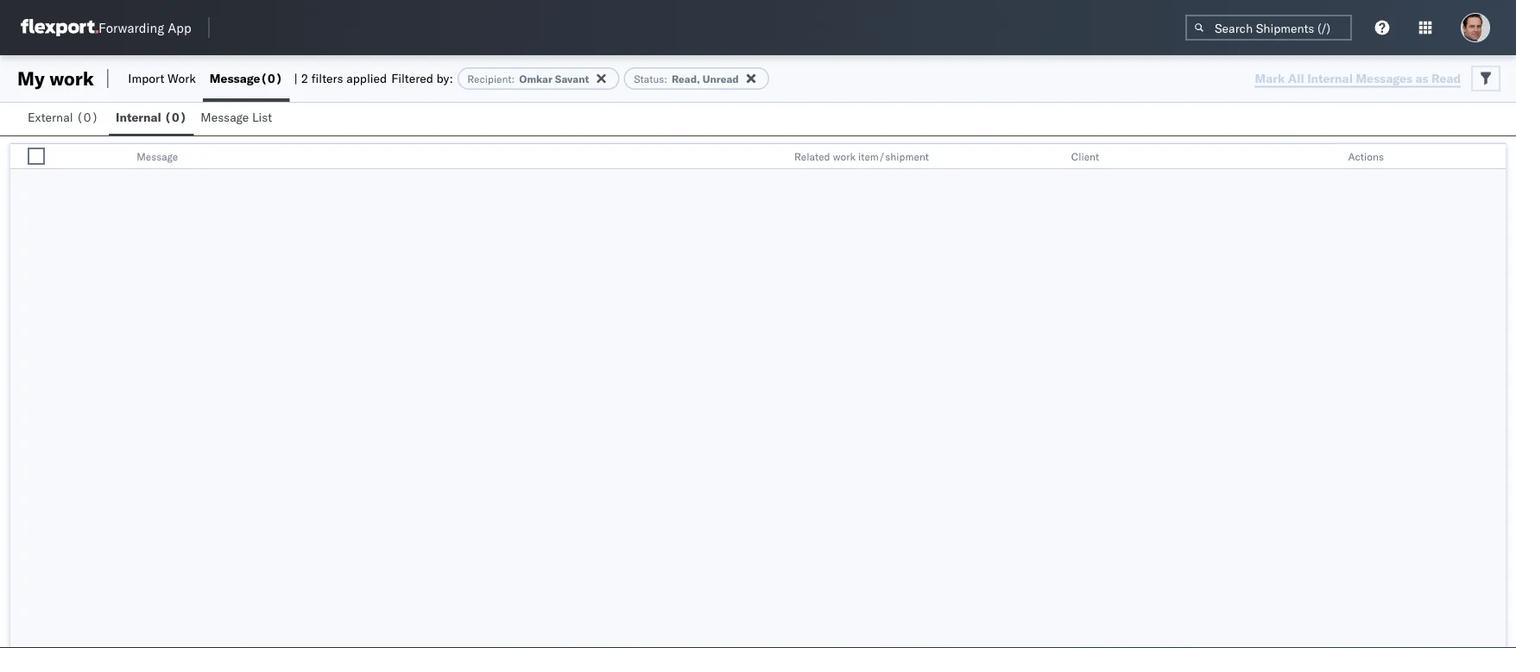 Task type: describe. For each thing, give the bounding box(es) containing it.
filters
[[311, 71, 343, 86]]

message for list
[[201, 110, 249, 125]]

actions
[[1348, 150, 1384, 163]]

internal
[[116, 110, 161, 125]]

unread
[[703, 72, 739, 85]]

resize handle column header for client
[[1319, 144, 1339, 170]]

read,
[[672, 72, 700, 85]]

message for (0)
[[210, 71, 260, 86]]

my
[[17, 66, 45, 90]]

omkar
[[519, 72, 552, 85]]

: for recipient
[[512, 72, 515, 85]]

message list
[[201, 110, 272, 125]]

resize handle column header for message
[[765, 144, 786, 170]]

message list button
[[194, 102, 282, 136]]

resize handle column header for related work item/shipment
[[1042, 144, 1063, 170]]

forwarding
[[98, 19, 164, 36]]

recipient
[[467, 72, 512, 85]]

(0) for internal (0)
[[164, 110, 187, 125]]

work for related
[[833, 150, 856, 163]]

external (0) button
[[21, 102, 109, 136]]

work
[[167, 71, 196, 86]]

internal (0)
[[116, 110, 187, 125]]

client
[[1071, 150, 1099, 163]]

import work button
[[121, 55, 203, 102]]

import work
[[128, 71, 196, 86]]



Task type: vqa. For each thing, say whether or not it's contained in the screenshot.
Read,
yes



Task type: locate. For each thing, give the bounding box(es) containing it.
external
[[28, 110, 73, 125]]

: left omkar
[[512, 72, 515, 85]]

filtered
[[391, 71, 433, 86]]

2 : from the left
[[664, 72, 667, 85]]

(0) for message (0)
[[260, 71, 283, 86]]

2 resize handle column header from the left
[[765, 144, 786, 170]]

work
[[49, 66, 94, 90], [833, 150, 856, 163]]

message up "message list"
[[210, 71, 260, 86]]

None checkbox
[[28, 148, 45, 165]]

item/shipment
[[858, 150, 929, 163]]

(0) for external (0)
[[76, 110, 99, 125]]

internal (0) button
[[109, 102, 194, 136]]

status
[[634, 72, 664, 85]]

related
[[794, 150, 830, 163]]

1 horizontal spatial (0)
[[164, 110, 187, 125]]

work right related
[[833, 150, 856, 163]]

1 horizontal spatial :
[[664, 72, 667, 85]]

: left read,
[[664, 72, 667, 85]]

4 resize handle column header from the left
[[1319, 144, 1339, 170]]

import
[[128, 71, 164, 86]]

forwarding app link
[[21, 19, 191, 36]]

5 resize handle column header from the left
[[1485, 144, 1506, 170]]

message down 'internal (0)' button
[[137, 150, 178, 163]]

2 vertical spatial message
[[137, 150, 178, 163]]

message (0)
[[210, 71, 283, 86]]

(0) right external at the top of page
[[76, 110, 99, 125]]

(0) right internal
[[164, 110, 187, 125]]

resize handle column header for actions
[[1485, 144, 1506, 170]]

recipient : omkar savant
[[467, 72, 589, 85]]

my work
[[17, 66, 94, 90]]

work for my
[[49, 66, 94, 90]]

1 vertical spatial message
[[201, 110, 249, 125]]

(0) left "|"
[[260, 71, 283, 86]]

1 : from the left
[[512, 72, 515, 85]]

2
[[301, 71, 308, 86]]

message left the list
[[201, 110, 249, 125]]

related work item/shipment
[[794, 150, 929, 163]]

message
[[210, 71, 260, 86], [201, 110, 249, 125], [137, 150, 178, 163]]

list
[[252, 110, 272, 125]]

app
[[168, 19, 191, 36]]

:
[[512, 72, 515, 85], [664, 72, 667, 85]]

message inside button
[[201, 110, 249, 125]]

1 vertical spatial work
[[833, 150, 856, 163]]

status : read, unread
[[634, 72, 739, 85]]

1 resize handle column header from the left
[[73, 144, 93, 170]]

: for status
[[664, 72, 667, 85]]

2 horizontal spatial (0)
[[260, 71, 283, 86]]

savant
[[555, 72, 589, 85]]

|
[[294, 71, 298, 86]]

work up external (0)
[[49, 66, 94, 90]]

forwarding app
[[98, 19, 191, 36]]

0 horizontal spatial work
[[49, 66, 94, 90]]

(0)
[[260, 71, 283, 86], [76, 110, 99, 125], [164, 110, 187, 125]]

0 horizontal spatial (0)
[[76, 110, 99, 125]]

| 2 filters applied filtered by:
[[294, 71, 453, 86]]

(0) inside button
[[164, 110, 187, 125]]

0 vertical spatial message
[[210, 71, 260, 86]]

1 horizontal spatial work
[[833, 150, 856, 163]]

0 vertical spatial work
[[49, 66, 94, 90]]

external (0)
[[28, 110, 99, 125]]

by:
[[436, 71, 453, 86]]

0 horizontal spatial :
[[512, 72, 515, 85]]

applied
[[346, 71, 387, 86]]

3 resize handle column header from the left
[[1042, 144, 1063, 170]]

Search Shipments (/) text field
[[1185, 15, 1352, 41]]

flexport. image
[[21, 19, 98, 36]]

resize handle column header
[[73, 144, 93, 170], [765, 144, 786, 170], [1042, 144, 1063, 170], [1319, 144, 1339, 170], [1485, 144, 1506, 170]]

(0) inside button
[[76, 110, 99, 125]]



